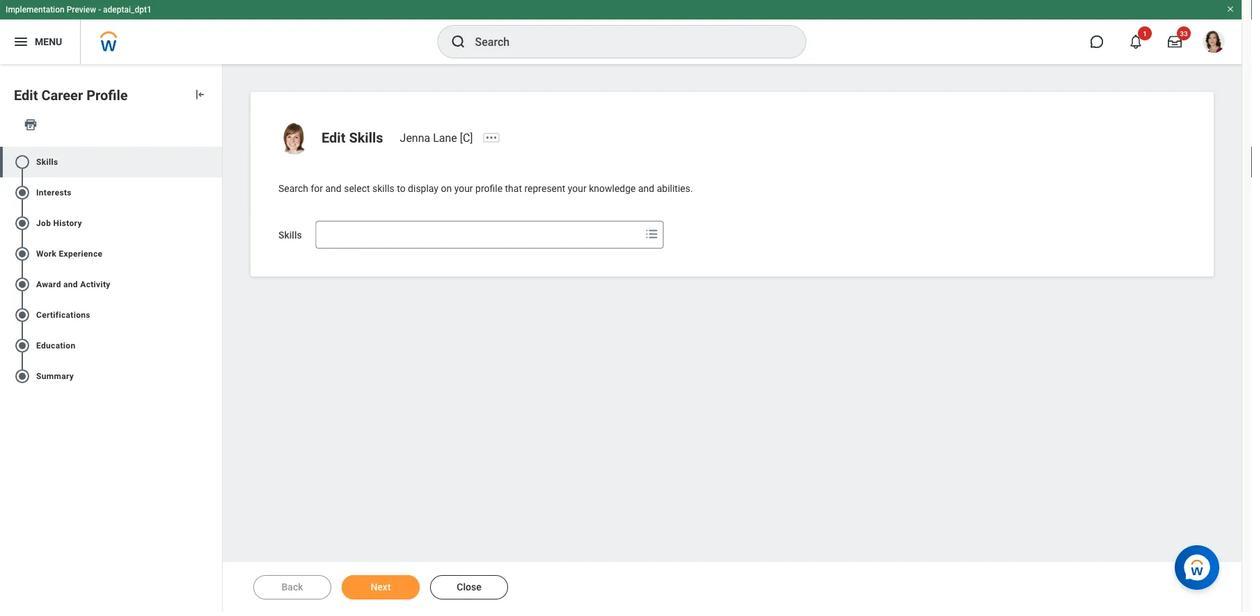Task type: vqa. For each thing, say whether or not it's contained in the screenshot.
VIEW PRINTABLE VERSION (PDF) icon at the top of page
no



Task type: describe. For each thing, give the bounding box(es) containing it.
award and activity link
[[0, 269, 222, 300]]

and inside award and activity link
[[63, 280, 78, 290]]

Search Workday  search field
[[475, 26, 778, 57]]

radio custom image for job
[[14, 215, 31, 232]]

close environment banner image
[[1227, 5, 1235, 13]]

error image for interests
[[208, 184, 222, 201]]

on
[[441, 183, 452, 194]]

that
[[505, 183, 522, 194]]

list containing skills
[[0, 141, 222, 398]]

select
[[344, 183, 370, 194]]

profile logan mcneil image
[[1203, 31, 1226, 56]]

preview
[[67, 5, 96, 15]]

knowledge
[[589, 183, 636, 194]]

jenna lane [c] element
[[400, 131, 482, 145]]

skills link
[[0, 147, 222, 177]]

search image
[[450, 33, 467, 50]]

summary link
[[0, 361, 222, 392]]

close
[[457, 582, 482, 594]]

0 horizontal spatial skills
[[36, 157, 58, 167]]

display
[[408, 183, 439, 194]]

error image for work experience
[[208, 246, 222, 262]]

education
[[36, 341, 76, 351]]

search
[[279, 183, 309, 194]]

-
[[98, 5, 101, 15]]

certifications link
[[0, 300, 222, 331]]

to
[[397, 183, 406, 194]]

interests
[[36, 188, 72, 198]]

menu banner
[[0, 0, 1242, 64]]

edit for edit career profile
[[14, 87, 38, 104]]

radio custom image inside education link
[[14, 338, 31, 354]]

interests link
[[0, 177, 222, 208]]

edit skills
[[322, 130, 383, 146]]

radio custom image for interests
[[14, 184, 31, 201]]

2 horizontal spatial and
[[639, 183, 655, 194]]

radio custom image for award
[[14, 276, 31, 293]]

Skills field
[[317, 223, 641, 248]]

career
[[41, 87, 83, 104]]

job history link
[[0, 208, 222, 239]]

search for and select skills to display on your profile that represent your knowledge and abilities.
[[279, 183, 693, 194]]

award
[[36, 280, 61, 290]]

summary
[[36, 372, 74, 382]]

1 horizontal spatial and
[[326, 183, 342, 194]]

33 button
[[1160, 26, 1192, 57]]

1
[[1144, 29, 1148, 38]]

radio custom image for summary
[[14, 368, 31, 385]]

1 button
[[1121, 26, 1153, 57]]

skills
[[373, 183, 395, 194]]



Task type: locate. For each thing, give the bounding box(es) containing it.
menu
[[35, 36, 62, 47]]

next
[[371, 582, 391, 594]]

notifications large image
[[1130, 35, 1144, 49]]

radio custom image for work experience
[[14, 246, 31, 262]]

2 your from the left
[[568, 183, 587, 194]]

1 horizontal spatial your
[[568, 183, 587, 194]]

activity
[[80, 280, 111, 290]]

radio custom image left job
[[14, 215, 31, 232]]

radio custom image down print image on the left top
[[14, 154, 31, 170]]

radio custom image left award
[[14, 276, 31, 293]]

abilities.
[[657, 183, 693, 194]]

1 horizontal spatial edit
[[322, 130, 346, 146]]

1 vertical spatial error image
[[208, 246, 222, 262]]

employee's photo (jenna lane [c]) image
[[279, 123, 311, 155]]

your
[[455, 183, 473, 194], [568, 183, 587, 194]]

jenna lane [c]
[[400, 131, 473, 145]]

radio custom image for skills
[[14, 154, 31, 170]]

radio custom image inside summary link
[[14, 368, 31, 385]]

1 radio custom image from the top
[[14, 154, 31, 170]]

job history
[[36, 219, 82, 228]]

radio custom image inside work experience link
[[14, 246, 31, 262]]

2 error image from the top
[[208, 246, 222, 262]]

radio custom image for certifications
[[14, 307, 31, 324]]

your right the represent
[[568, 183, 587, 194]]

2 error image from the top
[[208, 184, 222, 201]]

1 horizontal spatial skills
[[279, 230, 302, 241]]

error image inside work experience link
[[208, 246, 222, 262]]

implementation preview -   adeptai_dpt1
[[6, 5, 152, 15]]

work experience link
[[0, 239, 222, 269]]

radio custom image left education
[[14, 338, 31, 354]]

1 vertical spatial skills
[[36, 157, 58, 167]]

0 horizontal spatial your
[[455, 183, 473, 194]]

[c]
[[460, 131, 473, 145]]

action bar region
[[228, 562, 1242, 613]]

error image inside education link
[[208, 338, 222, 354]]

error image for job history
[[208, 215, 222, 232]]

3 radio custom image from the top
[[14, 338, 31, 354]]

education link
[[0, 331, 222, 361]]

5 error image from the top
[[208, 338, 222, 354]]

error image for summary
[[208, 368, 222, 385]]

justify image
[[13, 33, 29, 50]]

radio custom image left "summary"
[[14, 368, 31, 385]]

work experience
[[36, 249, 103, 259]]

radio custom image inside skills link
[[14, 154, 31, 170]]

2 vertical spatial radio custom image
[[14, 338, 31, 354]]

1 radio custom image from the top
[[14, 215, 31, 232]]

1 vertical spatial radio custom image
[[14, 276, 31, 293]]

0 vertical spatial radio custom image
[[14, 215, 31, 232]]

radio custom image inside certifications link
[[14, 307, 31, 324]]

implementation
[[6, 5, 65, 15]]

skills
[[349, 130, 383, 146], [36, 157, 58, 167], [279, 230, 302, 241]]

list
[[0, 141, 222, 398]]

error image for certifications
[[208, 307, 222, 324]]

job
[[36, 219, 51, 228]]

error image for skills
[[208, 154, 222, 170]]

and right award
[[63, 280, 78, 290]]

edit career profile
[[14, 87, 128, 104]]

and right for
[[326, 183, 342, 194]]

2 vertical spatial skills
[[279, 230, 302, 241]]

1 error image from the top
[[208, 154, 222, 170]]

error image
[[208, 154, 222, 170], [208, 184, 222, 201], [208, 276, 222, 293], [208, 307, 222, 324], [208, 338, 222, 354], [208, 368, 222, 385]]

certifications
[[36, 310, 90, 320]]

menu button
[[0, 20, 80, 64]]

skills up interests
[[36, 157, 58, 167]]

0 horizontal spatial and
[[63, 280, 78, 290]]

history
[[53, 219, 82, 228]]

radio custom image inside award and activity link
[[14, 276, 31, 293]]

transformation import image
[[193, 88, 207, 102]]

error image for education
[[208, 338, 222, 354]]

1 your from the left
[[455, 183, 473, 194]]

inbox large image
[[1169, 35, 1183, 49]]

error image for award and activity
[[208, 276, 222, 293]]

33
[[1181, 29, 1189, 38]]

5 radio custom image from the top
[[14, 368, 31, 385]]

edit
[[14, 87, 38, 104], [322, 130, 346, 146]]

2 horizontal spatial skills
[[349, 130, 383, 146]]

0 vertical spatial edit
[[14, 87, 38, 104]]

profile
[[86, 87, 128, 104]]

award and activity
[[36, 280, 111, 290]]

adeptai_dpt1
[[103, 5, 152, 15]]

radio custom image
[[14, 154, 31, 170], [14, 184, 31, 201], [14, 246, 31, 262], [14, 307, 31, 324], [14, 368, 31, 385]]

and left abilities. at right top
[[639, 183, 655, 194]]

radio custom image inside the interests link
[[14, 184, 31, 201]]

2 radio custom image from the top
[[14, 276, 31, 293]]

radio custom image left the work at top left
[[14, 246, 31, 262]]

prompts image
[[644, 226, 661, 243]]

represent
[[525, 183, 566, 194]]

close button
[[430, 576, 508, 600]]

experience
[[59, 249, 103, 259]]

jenna
[[400, 131, 431, 145]]

error image inside job history link
[[208, 215, 222, 232]]

lane
[[433, 131, 457, 145]]

4 error image from the top
[[208, 307, 222, 324]]

6 error image from the top
[[208, 368, 222, 385]]

error image
[[208, 215, 222, 232], [208, 246, 222, 262]]

profile
[[476, 183, 503, 194]]

0 vertical spatial skills
[[349, 130, 383, 146]]

0 vertical spatial error image
[[208, 215, 222, 232]]

work
[[36, 249, 57, 259]]

3 radio custom image from the top
[[14, 246, 31, 262]]

edit right employee's photo (jenna lane [c])
[[322, 130, 346, 146]]

and
[[326, 183, 342, 194], [639, 183, 655, 194], [63, 280, 78, 290]]

radio custom image
[[14, 215, 31, 232], [14, 276, 31, 293], [14, 338, 31, 354]]

3 error image from the top
[[208, 276, 222, 293]]

print image
[[24, 118, 38, 131]]

edit for edit skills
[[322, 130, 346, 146]]

your right on
[[455, 183, 473, 194]]

4 radio custom image from the top
[[14, 307, 31, 324]]

edit up print image on the left top
[[14, 87, 38, 104]]

1 error image from the top
[[208, 215, 222, 232]]

1 vertical spatial edit
[[322, 130, 346, 146]]

0 horizontal spatial edit
[[14, 87, 38, 104]]

next button
[[342, 576, 420, 600]]

2 radio custom image from the top
[[14, 184, 31, 201]]

skills down "search"
[[279, 230, 302, 241]]

skills left jenna
[[349, 130, 383, 146]]

radio custom image left interests
[[14, 184, 31, 201]]

for
[[311, 183, 323, 194]]

radio custom image left the certifications
[[14, 307, 31, 324]]

error image inside award and activity link
[[208, 276, 222, 293]]



